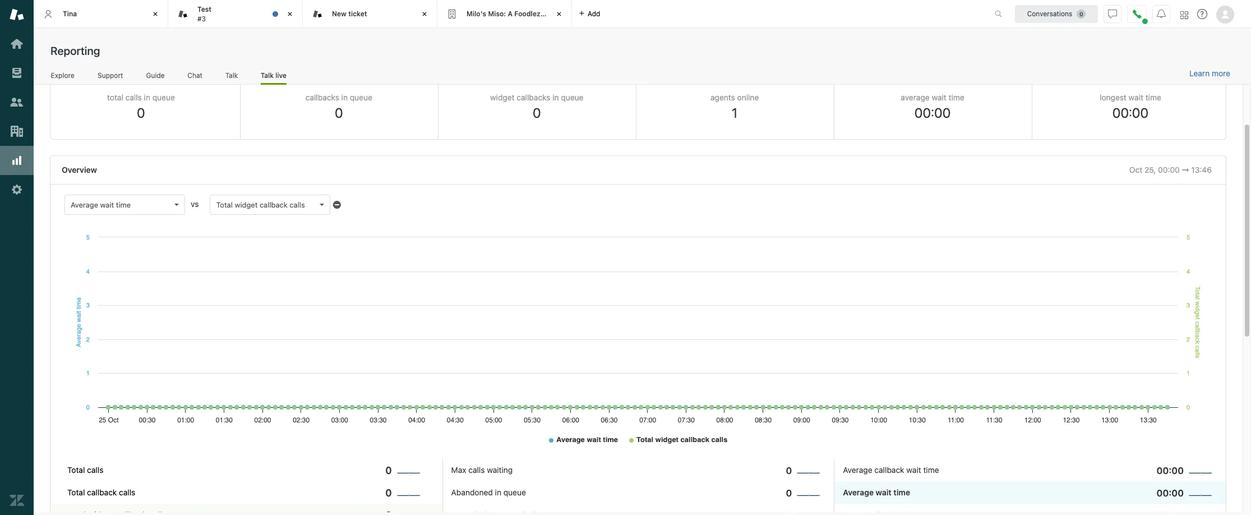 Task type: locate. For each thing, give the bounding box(es) containing it.
1 close image from the left
[[419, 8, 430, 20]]

get help image
[[1198, 9, 1208, 19]]

test
[[198, 5, 212, 14]]

talk live link
[[261, 71, 287, 85]]

talk left live
[[261, 71, 274, 79]]

new ticket
[[332, 9, 367, 18]]

close image inside tina tab
[[150, 8, 161, 20]]

tabs tab list
[[34, 0, 984, 28]]

close image left milo's
[[419, 8, 430, 20]]

talk live
[[261, 71, 287, 79]]

1 horizontal spatial close image
[[554, 8, 565, 20]]

close image left new
[[284, 8, 296, 20]]

ticket
[[349, 9, 367, 18]]

close image for new ticket
[[419, 8, 430, 20]]

explore link
[[50, 71, 75, 83]]

zendesk support image
[[10, 7, 24, 22]]

guide link
[[146, 71, 165, 83]]

organizations image
[[10, 124, 24, 139]]

chat link
[[187, 71, 203, 83]]

new
[[332, 9, 347, 18]]

close image inside 'new ticket' tab
[[419, 8, 430, 20]]

a
[[508, 9, 513, 18]]

close image for milo's miso: a foodlez subsidiary
[[554, 8, 565, 20]]

talk right chat
[[225, 71, 238, 79]]

tina tab
[[34, 0, 168, 28]]

0 horizontal spatial close image
[[419, 8, 430, 20]]

close image
[[150, 8, 161, 20], [284, 8, 296, 20]]

close image left #3
[[150, 8, 161, 20]]

1 horizontal spatial close image
[[284, 8, 296, 20]]

test #3
[[198, 5, 212, 23]]

2 talk from the left
[[261, 71, 274, 79]]

foodlez
[[515, 9, 541, 18]]

close image left add dropdown button
[[554, 8, 565, 20]]

tab
[[168, 0, 303, 28]]

#3
[[198, 14, 206, 23]]

talk
[[225, 71, 238, 79], [261, 71, 274, 79]]

close image inside milo's miso: a foodlez subsidiary tab
[[554, 8, 565, 20]]

0 horizontal spatial talk
[[225, 71, 238, 79]]

admin image
[[10, 182, 24, 197]]

add button
[[572, 0, 607, 27]]

zendesk image
[[10, 493, 24, 508]]

learn more link
[[1190, 68, 1231, 79]]

reporting
[[50, 44, 100, 57]]

2 close image from the left
[[554, 8, 565, 20]]

1 close image from the left
[[150, 8, 161, 20]]

close image
[[419, 8, 430, 20], [554, 8, 565, 20]]

milo's miso: a foodlez subsidiary tab
[[438, 0, 578, 28]]

0 horizontal spatial close image
[[150, 8, 161, 20]]

conversations
[[1028, 9, 1073, 18]]

1 horizontal spatial talk
[[261, 71, 274, 79]]

zendesk products image
[[1181, 11, 1189, 19]]

1 talk from the left
[[225, 71, 238, 79]]

customers image
[[10, 95, 24, 109]]



Task type: describe. For each thing, give the bounding box(es) containing it.
explore
[[51, 71, 74, 79]]

subsidiary
[[542, 9, 578, 18]]

support link
[[97, 71, 123, 83]]

milo's miso: a foodlez subsidiary
[[467, 9, 578, 18]]

support
[[98, 71, 123, 79]]

views image
[[10, 66, 24, 80]]

chat
[[188, 71, 203, 79]]

tina
[[63, 9, 77, 18]]

talk for talk live
[[261, 71, 274, 79]]

milo's
[[467, 9, 487, 18]]

talk link
[[225, 71, 238, 83]]

learn
[[1190, 68, 1210, 78]]

add
[[588, 9, 601, 18]]

main element
[[0, 0, 34, 515]]

guide
[[146, 71, 165, 79]]

reporting image
[[10, 153, 24, 168]]

conversations button
[[1016, 5, 1099, 23]]

button displays agent's chat status as invisible. image
[[1109, 9, 1118, 18]]

learn more
[[1190, 68, 1231, 78]]

new ticket tab
[[303, 0, 438, 28]]

tab containing test
[[168, 0, 303, 28]]

live
[[276, 71, 287, 79]]

miso:
[[488, 9, 506, 18]]

get started image
[[10, 36, 24, 51]]

more
[[1213, 68, 1231, 78]]

notifications image
[[1158, 9, 1167, 18]]

2 close image from the left
[[284, 8, 296, 20]]

talk for talk
[[225, 71, 238, 79]]



Task type: vqa. For each thing, say whether or not it's contained in the screenshot.
View in Explore BUTTON
no



